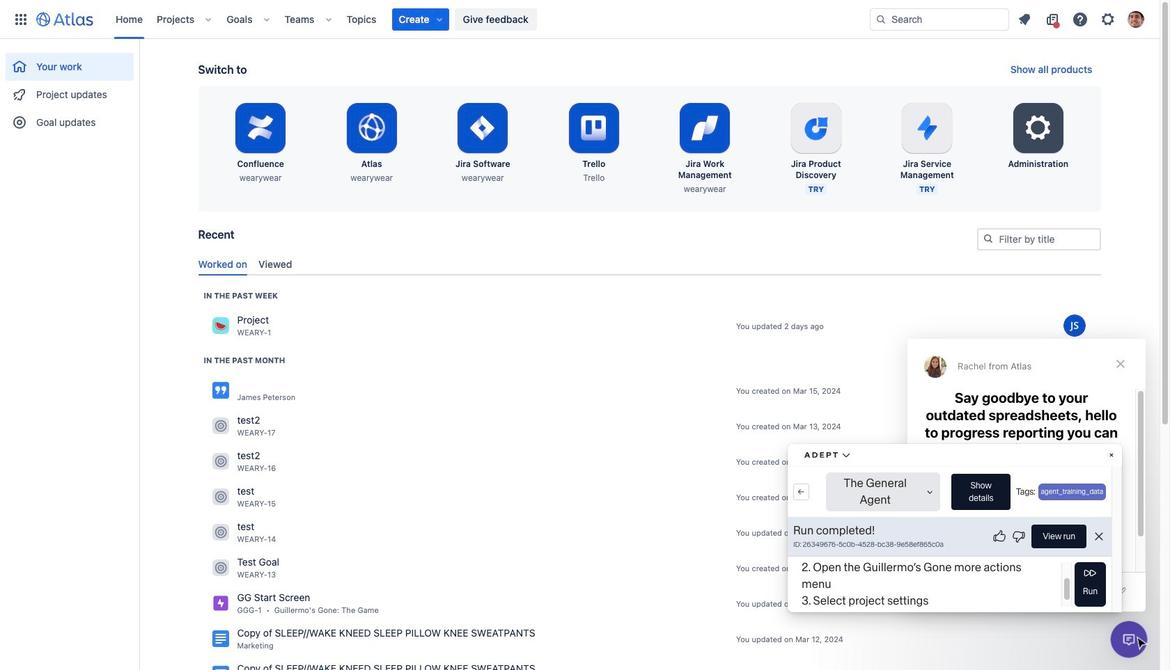Task type: describe. For each thing, give the bounding box(es) containing it.
Search field
[[870, 8, 1009, 30]]

0 horizontal spatial settings image
[[1022, 111, 1055, 145]]

account image
[[1128, 11, 1145, 28]]

3 confluence image from the top
[[212, 667, 229, 671]]

0 vertical spatial settings image
[[1100, 11, 1117, 28]]

search image
[[876, 14, 887, 25]]

Filter by title field
[[978, 230, 1100, 249]]

1 vertical spatial dialog
[[1112, 623, 1147, 658]]

top element
[[8, 0, 870, 39]]

3 townsquare image from the top
[[212, 454, 229, 470]]

0 vertical spatial dialog
[[962, 459, 1146, 612]]

heading for first townsquare image from the top of the page
[[204, 290, 278, 302]]

2 confluence image from the top
[[212, 631, 229, 648]]



Task type: vqa. For each thing, say whether or not it's contained in the screenshot.
"BANNER"
yes



Task type: locate. For each thing, give the bounding box(es) containing it.
5 townsquare image from the top
[[212, 525, 229, 542]]

1 confluence image from the top
[[212, 383, 229, 399]]

heading
[[204, 290, 278, 302], [204, 355, 285, 366]]

search image
[[983, 233, 994, 245]]

1 horizontal spatial settings image
[[1100, 11, 1117, 28]]

group
[[6, 39, 134, 141]]

1 vertical spatial settings image
[[1022, 111, 1055, 145]]

heading for 3rd the confluence image from the bottom
[[204, 355, 285, 366]]

help image
[[1072, 11, 1089, 28]]

1 heading from the top
[[204, 290, 278, 302]]

0 vertical spatial heading
[[204, 290, 278, 302]]

townsquare image
[[212, 318, 229, 335], [212, 418, 229, 435], [212, 454, 229, 470], [212, 489, 229, 506], [212, 525, 229, 542]]

1 vertical spatial confluence image
[[212, 631, 229, 648]]

settings image
[[1100, 11, 1117, 28], [1022, 111, 1055, 145]]

townsquare image
[[212, 560, 229, 577]]

notifications image
[[1016, 11, 1033, 28]]

jira image
[[212, 596, 229, 613]]

1 vertical spatial heading
[[204, 355, 285, 366]]

dialog
[[962, 459, 1146, 612], [1112, 623, 1147, 658]]

2 vertical spatial confluence image
[[212, 667, 229, 671]]

0 vertical spatial confluence image
[[212, 383, 229, 399]]

1 townsquare image from the top
[[212, 318, 229, 335]]

banner
[[0, 0, 1160, 39]]

confluence image
[[212, 383, 229, 399], [212, 631, 229, 648], [212, 667, 229, 671]]

2 heading from the top
[[204, 355, 285, 366]]

2 townsquare image from the top
[[212, 418, 229, 435]]

tab list
[[193, 253, 1107, 276]]

None search field
[[870, 8, 1009, 30]]

4 townsquare image from the top
[[212, 489, 229, 506]]

switch to... image
[[13, 11, 29, 28]]



